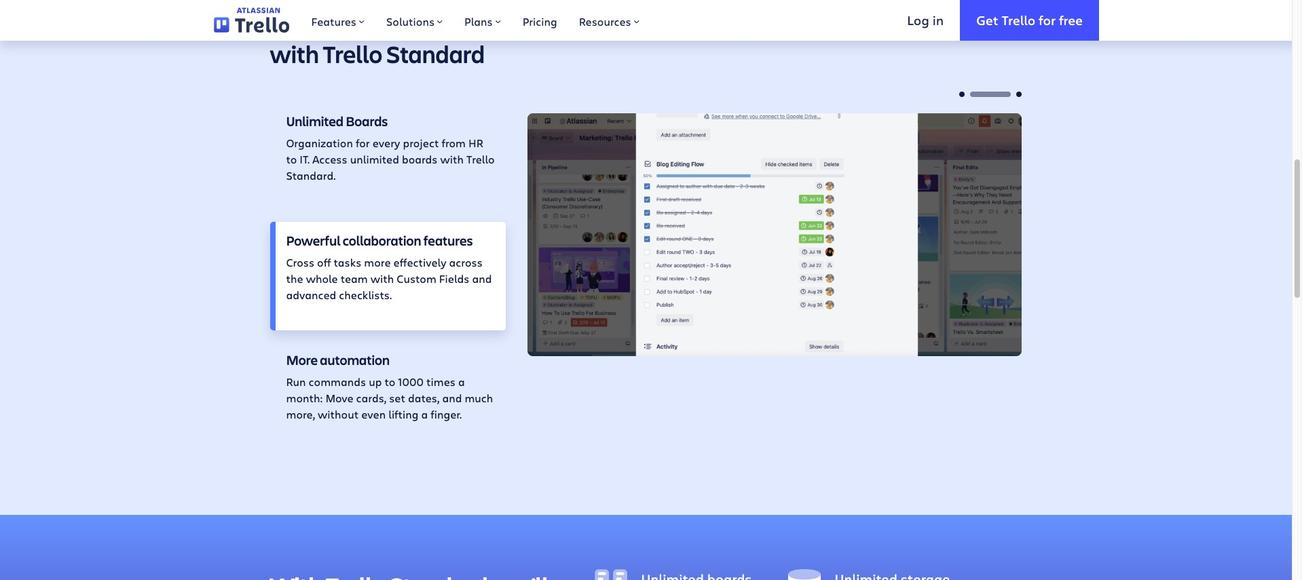 Task type: describe. For each thing, give the bounding box(es) containing it.
get trello for free
[[977, 11, 1083, 28]]

hr
[[469, 136, 484, 150]]

features
[[424, 232, 473, 250]]

0 horizontal spatial a
[[421, 408, 428, 422]]

without
[[318, 408, 359, 422]]

more
[[286, 351, 318, 370]]

much
[[465, 391, 493, 406]]

with inside powerful collaboration features cross off tasks more effectively across the whole team with custom fields and advanced checklists.
[[371, 272, 394, 286]]

effectively
[[394, 255, 447, 270]]

trello inside "maximize project productivity with trello standard"
[[323, 38, 382, 70]]

0 vertical spatial a
[[458, 375, 465, 389]]

commands
[[309, 375, 366, 389]]

fields
[[439, 272, 470, 286]]

log in link
[[891, 0, 960, 41]]

boards
[[402, 152, 438, 167]]

to inside more automation run commands up to 1000 times a month: move cards, set dates, and much more, without even lifting a finger.
[[385, 375, 395, 389]]

cross
[[286, 255, 314, 270]]

advanced
[[286, 288, 336, 302]]

access
[[313, 152, 347, 167]]

boards
[[346, 112, 388, 131]]

powerful
[[286, 232, 341, 250]]

pricing link
[[512, 0, 568, 41]]

for inside unlimited boards organization for every project from hr to it. access unlimited boards with trello standard.
[[356, 136, 370, 150]]

maximize project productivity with trello standard
[[270, 5, 586, 70]]

finger.
[[431, 408, 462, 422]]

productivity
[[459, 5, 586, 38]]

resources
[[579, 14, 631, 29]]

collaboration
[[343, 232, 421, 250]]

team
[[341, 272, 368, 286]]

month:
[[286, 391, 323, 406]]

with inside unlimited boards organization for every project from hr to it. access unlimited boards with trello standard.
[[440, 152, 464, 167]]

2 horizontal spatial trello
[[1002, 11, 1036, 28]]

plans
[[465, 14, 493, 29]]

log
[[907, 11, 930, 28]]

pricing
[[523, 14, 557, 29]]

atlassian trello image
[[214, 8, 290, 33]]

checklists.
[[339, 288, 392, 302]]

times
[[426, 375, 456, 389]]

plans button
[[454, 0, 512, 41]]

off
[[317, 255, 331, 270]]

unlimited
[[286, 112, 344, 131]]

and inside powerful collaboration features cross off tasks more effectively across the whole team with custom fields and advanced checklists.
[[472, 272, 492, 286]]

the
[[286, 272, 303, 286]]

custom
[[397, 272, 437, 286]]

automation
[[320, 351, 390, 370]]

with inside "maximize project productivity with trello standard"
[[270, 38, 319, 70]]

standard
[[386, 38, 485, 70]]

every
[[373, 136, 400, 150]]



Task type: vqa. For each thing, say whether or not it's contained in the screenshot.
left Trello
yes



Task type: locate. For each thing, give the bounding box(es) containing it.
in
[[933, 11, 944, 28]]

to inside unlimited boards organization for every project from hr to it. access unlimited boards with trello standard.
[[286, 152, 297, 167]]

2 vertical spatial with
[[371, 272, 394, 286]]

1 vertical spatial for
[[356, 136, 370, 150]]

2 vertical spatial trello
[[467, 152, 495, 167]]

0 horizontal spatial to
[[286, 152, 297, 167]]

and inside more automation run commands up to 1000 times a month: move cards, set dates, and much more, without even lifting a finger.
[[442, 391, 462, 406]]

whole
[[306, 272, 338, 286]]

1 horizontal spatial trello
[[467, 152, 495, 167]]

with
[[270, 38, 319, 70], [440, 152, 464, 167], [371, 272, 394, 286]]

trello down the hr
[[467, 152, 495, 167]]

0 horizontal spatial and
[[442, 391, 462, 406]]

0 vertical spatial trello
[[1002, 11, 1036, 28]]

across
[[449, 255, 483, 270]]

move
[[326, 391, 353, 406]]

for up unlimited
[[356, 136, 370, 150]]

1 vertical spatial to
[[385, 375, 395, 389]]

run
[[286, 375, 306, 389]]

solutions
[[386, 14, 435, 29]]

to
[[286, 152, 297, 167], [385, 375, 395, 389]]

project inside "maximize project productivity with trello standard"
[[381, 5, 455, 38]]

get trello for free link
[[960, 0, 1099, 41]]

1 vertical spatial a
[[421, 408, 428, 422]]

with down from on the left
[[440, 152, 464, 167]]

0 horizontal spatial trello
[[323, 38, 382, 70]]

for
[[1039, 11, 1056, 28], [356, 136, 370, 150]]

1 horizontal spatial for
[[1039, 11, 1056, 28]]

maximize
[[270, 5, 377, 38]]

to left it.
[[286, 152, 297, 167]]

powerful collaboration features cross off tasks more effectively across the whole team with custom fields and advanced checklists.
[[286, 232, 492, 302]]

free
[[1059, 11, 1083, 28]]

1 horizontal spatial to
[[385, 375, 395, 389]]

trello
[[1002, 11, 1036, 28], [323, 38, 382, 70], [467, 152, 495, 167]]

dates,
[[408, 391, 440, 406]]

from
[[442, 136, 466, 150]]

features
[[311, 14, 356, 29]]

to right up at the left bottom of the page
[[385, 375, 395, 389]]

standard.
[[286, 169, 336, 183]]

resources button
[[568, 0, 650, 41]]

and up finger. at left bottom
[[442, 391, 462, 406]]

even
[[361, 408, 386, 422]]

more
[[364, 255, 391, 270]]

a down dates,
[[421, 408, 428, 422]]

log in
[[907, 11, 944, 28]]

with down features
[[270, 38, 319, 70]]

0 vertical spatial with
[[270, 38, 319, 70]]

more,
[[286, 408, 315, 422]]

1000
[[398, 375, 424, 389]]

with down more
[[371, 272, 394, 286]]

tasks
[[334, 255, 361, 270]]

0 vertical spatial project
[[381, 5, 455, 38]]

and down across
[[472, 272, 492, 286]]

unlimited boards organization for every project from hr to it. access unlimited boards with trello standard.
[[286, 112, 495, 183]]

0 vertical spatial for
[[1039, 11, 1056, 28]]

a right times
[[458, 375, 465, 389]]

project inside unlimited boards organization for every project from hr to it. access unlimited boards with trello standard.
[[403, 136, 439, 150]]

trello down features
[[323, 38, 382, 70]]

organization
[[286, 136, 353, 150]]

1 horizontal spatial with
[[371, 272, 394, 286]]

0 horizontal spatial for
[[356, 136, 370, 150]]

2 horizontal spatial with
[[440, 152, 464, 167]]

0 horizontal spatial with
[[270, 38, 319, 70]]

solutions button
[[376, 0, 454, 41]]

trello inside unlimited boards organization for every project from hr to it. access unlimited boards with trello standard.
[[467, 152, 495, 167]]

project up boards
[[403, 136, 439, 150]]

set
[[389, 391, 405, 406]]

0 vertical spatial and
[[472, 272, 492, 286]]

lifting
[[389, 408, 419, 422]]

features button
[[300, 0, 376, 41]]

more automation run commands up to 1000 times a month: move cards, set dates, and much more, without even lifting a finger.
[[286, 351, 493, 422]]

for left free
[[1039, 11, 1056, 28]]

1 vertical spatial trello
[[323, 38, 382, 70]]

1 vertical spatial and
[[442, 391, 462, 406]]

it.
[[300, 152, 310, 167]]

project left the plans
[[381, 5, 455, 38]]

1 horizontal spatial and
[[472, 272, 492, 286]]

get
[[977, 11, 999, 28]]

1 vertical spatial project
[[403, 136, 439, 150]]

and
[[472, 272, 492, 286], [442, 391, 462, 406]]

up
[[369, 375, 382, 389]]

unlimited
[[350, 152, 399, 167]]

trello right get
[[1002, 11, 1036, 28]]

a
[[458, 375, 465, 389], [421, 408, 428, 422]]

cards,
[[356, 391, 386, 406]]

project
[[381, 5, 455, 38], [403, 136, 439, 150]]

1 horizontal spatial a
[[458, 375, 465, 389]]

1 vertical spatial with
[[440, 152, 464, 167]]

0 vertical spatial to
[[286, 152, 297, 167]]



